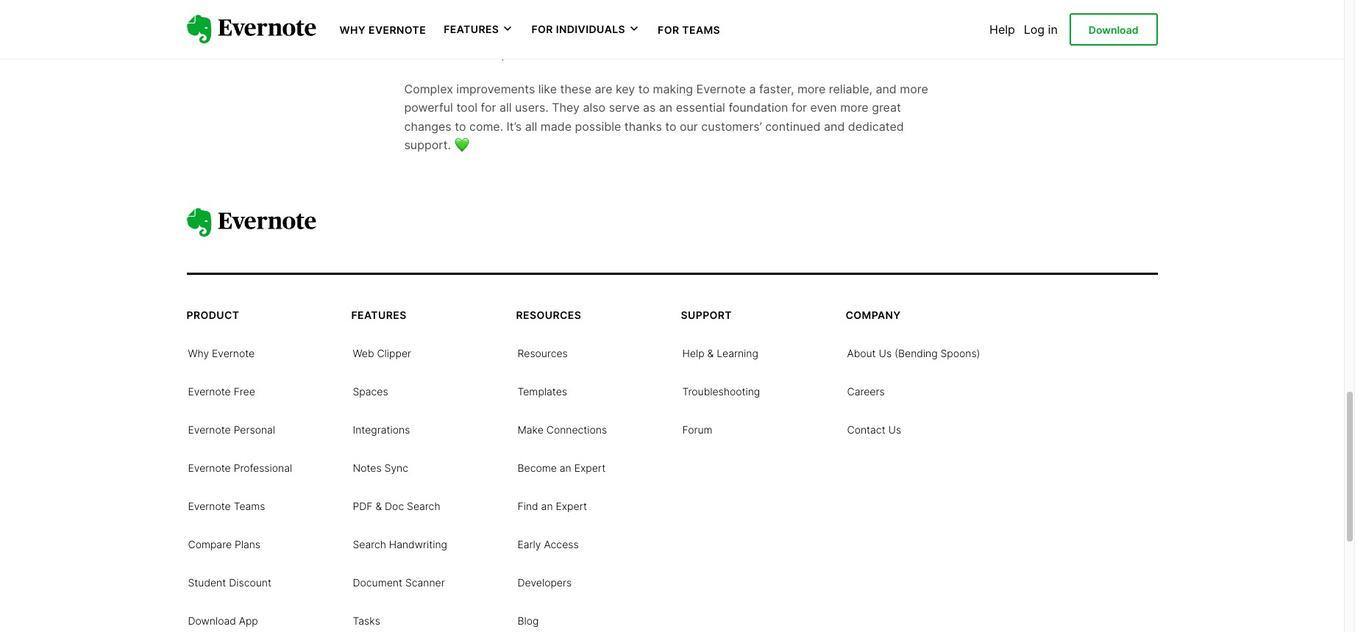 Task type: describe. For each thing, give the bounding box(es) containing it.
for individuals button
[[532, 22, 640, 37]]

made
[[541, 119, 572, 134]]

connections
[[547, 424, 607, 436]]

handwriting
[[389, 539, 448, 551]]

tasks link
[[353, 614, 380, 628]]

company
[[846, 309, 901, 321]]

doc
[[385, 500, 404, 513]]

serve
[[609, 100, 640, 115]]

notes sync
[[353, 462, 408, 474]]

evernote inside "link"
[[188, 462, 231, 474]]

teams for evernote teams
[[234, 500, 265, 513]]

that
[[731, 28, 754, 43]]

it's
[[507, 119, 522, 134]]

evernote free link
[[188, 384, 255, 399]]

pdf & doc search link
[[353, 499, 441, 513]]

document
[[353, 577, 403, 589]]

document scanner
[[353, 577, 445, 589]]

evernote free
[[188, 385, 255, 398]]

our
[[680, 119, 698, 134]]

web
[[353, 347, 374, 360]]

download app link
[[188, 614, 258, 628]]

evernote personal link
[[188, 422, 275, 437]]

dedicated
[[849, 119, 904, 134]]

blog
[[518, 615, 539, 628]]

complex improvements like these are key to making evernote a faster, more reliable, and more powerful tool for all users. they also serve as an essential foundation for even more great changes to come. it's all made possible thanks to our customers' continued and dedicated support. 💚
[[404, 81, 929, 153]]

spaces
[[353, 385, 388, 398]]

improvements
[[457, 81, 535, 96]]

teams for for teams
[[683, 24, 721, 36]]

reliable,
[[829, 81, 873, 96]]

1 horizontal spatial search
[[407, 500, 441, 513]]

help for help
[[990, 22, 1016, 37]]

exciting
[[892, 28, 936, 43]]

product
[[187, 309, 240, 321]]

notes sync link
[[353, 460, 408, 475]]

support
[[681, 309, 732, 321]]

lays
[[757, 28, 779, 43]]

1 horizontal spatial for
[[792, 100, 807, 115]]

also
[[583, 100, 606, 115]]

make
[[518, 424, 544, 436]]

individuals
[[556, 23, 626, 35]]

an inside complex improvements like these are key to making evernote a faster, more reliable, and more powerful tool for all users. they also serve as an essential foundation for even more great changes to come. it's all made possible thanks to our customers' continued and dedicated support. 💚
[[659, 100, 673, 115]]

access
[[544, 539, 579, 551]]

evernote professional
[[188, 462, 292, 474]]

development
[[465, 46, 537, 61]]

an for become an expert
[[560, 462, 572, 474]]

clipper
[[377, 347, 411, 360]]

personal
[[234, 424, 275, 436]]

features button
[[444, 22, 514, 37]]

for individuals
[[532, 23, 626, 35]]

plans
[[235, 539, 261, 551]]

why evernote for evernote
[[188, 347, 255, 360]]

scanner
[[405, 577, 445, 589]]

notes
[[353, 462, 382, 474]]

log in
[[1024, 22, 1058, 37]]

about us (bending spoons) link
[[848, 346, 981, 360]]

early access
[[518, 539, 579, 551]]

1 horizontal spatial to
[[639, 81, 650, 96]]

0 horizontal spatial to
[[455, 119, 466, 134]]

faster,
[[760, 81, 794, 96]]

foundation
[[729, 100, 789, 115]]

continued
[[766, 119, 821, 134]]

templates
[[518, 385, 568, 398]]

professional
[[234, 462, 292, 474]]

0 vertical spatial all
[[500, 100, 512, 115]]

an for find an expert
[[541, 500, 553, 513]]

troubleshooting
[[683, 385, 761, 398]]

the
[[782, 28, 800, 43]]

for teams
[[658, 24, 721, 36]]

2 evernote logo image from the top
[[187, 208, 316, 237]]

developers link
[[518, 575, 572, 590]]

expert for find an expert
[[556, 500, 587, 513]]

find an expert link
[[518, 499, 587, 513]]

like
[[539, 81, 557, 96]]

become an expert link
[[518, 460, 606, 475]]

making
[[653, 81, 693, 96]]

& for pdf
[[376, 500, 382, 513]]

users.
[[515, 100, 549, 115]]

1 horizontal spatial and
[[824, 119, 845, 134]]

0 vertical spatial resources
[[516, 309, 582, 321]]

resources link
[[518, 346, 568, 360]]

evernote inside complex improvements like these are key to making evernote a faster, more reliable, and more powerful tool for all users. they also serve as an essential foundation for even more great changes to come. it's all made possible thanks to our customers' continued and dedicated support. 💚
[[697, 81, 746, 96]]

1 vertical spatial all
[[525, 119, 538, 134]]

1 vertical spatial resources
[[518, 347, 568, 360]]

powerful
[[404, 100, 453, 115]]

1 horizontal spatial more
[[841, 100, 869, 115]]

spoons)
[[941, 347, 981, 360]]

0 horizontal spatial for
[[481, 100, 496, 115]]

careers link
[[848, 384, 885, 399]]



Task type: vqa. For each thing, say whether or not it's contained in the screenshot.
the Us
yes



Task type: locate. For each thing, give the bounding box(es) containing it.
0 vertical spatial evernote logo image
[[187, 15, 316, 44]]

why evernote left the a
[[340, 24, 426, 36]]

search
[[407, 500, 441, 513], [353, 539, 386, 551]]

0 vertical spatial download
[[1089, 23, 1139, 36]]

us for about
[[879, 347, 892, 360]]

forum link
[[683, 422, 713, 437]]

for teams link
[[658, 22, 721, 37]]

0 vertical spatial why evernote
[[340, 24, 426, 36]]

more down reliable,
[[841, 100, 869, 115]]

1 horizontal spatial why
[[340, 24, 366, 36]]

developers
[[518, 577, 572, 589]]

0 vertical spatial an
[[659, 100, 673, 115]]

0 horizontal spatial help
[[683, 347, 705, 360]]

all up the it's
[[500, 100, 512, 115]]

0 vertical spatial why evernote link
[[340, 22, 426, 37]]

teams
[[683, 24, 721, 36], [234, 500, 265, 513]]

evernote inside 'link'
[[188, 424, 231, 436]]

possible
[[575, 119, 621, 134]]

& left learning
[[708, 347, 714, 360]]

evernote teams
[[188, 500, 265, 513]]

evernote up compare at the bottom left
[[188, 500, 231, 513]]

1 vertical spatial evernote logo image
[[187, 208, 316, 237]]

an
[[659, 100, 673, 115], [560, 462, 572, 474], [541, 500, 553, 513]]

download link
[[1070, 13, 1158, 46]]

search right doc
[[407, 500, 441, 513]]

& left doc
[[376, 500, 382, 513]]

careers
[[848, 385, 885, 398]]

0 horizontal spatial search
[[353, 539, 386, 551]]

1 horizontal spatial all
[[525, 119, 538, 134]]

help left log
[[990, 22, 1016, 37]]

an right as
[[659, 100, 673, 115]]

become an expert
[[518, 462, 606, 474]]

come.
[[470, 119, 504, 134]]

0 horizontal spatial teams
[[234, 500, 265, 513]]

complex
[[404, 81, 453, 96]]

1 horizontal spatial &
[[708, 347, 714, 360]]

help & learning link
[[683, 346, 759, 360]]

evernote up evernote teams link
[[188, 462, 231, 474]]

1 vertical spatial expert
[[556, 500, 587, 513]]

search handwriting link
[[353, 537, 448, 552]]

teams inside evernote teams link
[[234, 500, 265, 513]]

& inside help & learning link
[[708, 347, 714, 360]]

1 vertical spatial &
[[376, 500, 382, 513]]

download right in
[[1089, 23, 1139, 36]]

0 horizontal spatial &
[[376, 500, 382, 513]]

0 vertical spatial features
[[444, 23, 499, 35]]

us
[[879, 347, 892, 360], [889, 424, 902, 436]]

expert for become an expert
[[575, 462, 606, 474]]

and up the great on the right top of the page
[[876, 81, 897, 96]]

teams left that
[[683, 24, 721, 36]]

these
[[560, 81, 592, 96]]

& for help
[[708, 347, 714, 360]]

about us (bending spoons)
[[848, 347, 981, 360]]

why for for teams
[[340, 24, 366, 36]]

become
[[518, 462, 557, 474]]

sync
[[385, 462, 408, 474]]

an right become on the left bottom of the page
[[560, 462, 572, 474]]

early
[[518, 539, 541, 551]]

2 vertical spatial an
[[541, 500, 553, 513]]

for inside that lays the groundwork for exciting future development
[[874, 28, 889, 43]]

search handwriting
[[353, 539, 448, 551]]

resources up templates link
[[518, 347, 568, 360]]

compare plans
[[188, 539, 261, 551]]

us right contact
[[889, 424, 902, 436]]

0 vertical spatial teams
[[683, 24, 721, 36]]

1 horizontal spatial help
[[990, 22, 1016, 37]]

make connections link
[[518, 422, 607, 437]]

features up web clipper link in the left of the page
[[351, 309, 407, 321]]

0 horizontal spatial and
[[633, 28, 654, 43]]

help & learning
[[683, 347, 759, 360]]

expert down become an expert
[[556, 500, 587, 513]]

find
[[518, 500, 539, 513]]

0 vertical spatial why
[[340, 24, 366, 36]]

integrations
[[353, 424, 410, 436]]

1 vertical spatial features
[[351, 309, 407, 321]]

great
[[872, 100, 901, 115]]

changes
[[404, 119, 452, 134]]

1 vertical spatial why evernote
[[188, 347, 255, 360]]

why for evernote professional
[[188, 347, 209, 360]]

us inside contact us link
[[889, 424, 902, 436]]

they
[[552, 100, 580, 115]]

0 horizontal spatial download
[[188, 615, 236, 628]]

download left app
[[188, 615, 236, 628]]

to
[[639, 81, 650, 96], [455, 119, 466, 134], [666, 119, 677, 134]]

1 vertical spatial teams
[[234, 500, 265, 513]]

for up continued
[[792, 100, 807, 115]]

1 horizontal spatial download
[[1089, 23, 1139, 36]]

for left exciting
[[874, 28, 889, 43]]

teams inside for teams link
[[683, 24, 721, 36]]

client
[[467, 28, 499, 43]]

compare
[[188, 539, 232, 551]]

💚
[[454, 138, 469, 153]]

us right the about
[[879, 347, 892, 360]]

more up the great on the right top of the page
[[900, 81, 929, 96]]

0 vertical spatial expert
[[575, 462, 606, 474]]

navigation
[[502, 28, 562, 43]]

1 evernote logo image from the top
[[187, 15, 316, 44]]

1 horizontal spatial features
[[444, 23, 499, 35]]

2 horizontal spatial an
[[659, 100, 673, 115]]

expert
[[575, 462, 606, 474], [556, 500, 587, 513]]

why evernote link for for
[[340, 22, 426, 37]]

why evernote link up 'evernote free' link
[[188, 346, 255, 360]]

new
[[440, 28, 464, 43]]

an right find
[[541, 500, 553, 513]]

0 horizontal spatial why evernote link
[[188, 346, 255, 360]]

why evernote link for evernote
[[188, 346, 255, 360]]

a
[[428, 28, 437, 43]]

as
[[643, 100, 656, 115]]

are
[[595, 81, 613, 96]]

more up the even
[[798, 81, 826, 96]]

evernote down evernote free
[[188, 424, 231, 436]]

1 vertical spatial help
[[683, 347, 705, 360]]

1 vertical spatial and
[[876, 81, 897, 96]]

2 horizontal spatial more
[[900, 81, 929, 96]]

expert down connections
[[575, 462, 606, 474]]

2 horizontal spatial to
[[666, 119, 677, 134]]

download app
[[188, 615, 258, 628]]

0 vertical spatial help
[[990, 22, 1016, 37]]

0 horizontal spatial why evernote
[[188, 347, 255, 360]]

essential
[[676, 100, 726, 115]]

us inside about us (bending spoons) link
[[879, 347, 892, 360]]

1 horizontal spatial why evernote
[[340, 24, 426, 36]]

for up development
[[532, 23, 553, 35]]

0 vertical spatial search
[[407, 500, 441, 513]]

all right the it's
[[525, 119, 538, 134]]

1 horizontal spatial teams
[[683, 24, 721, 36]]

log in link
[[1024, 22, 1058, 37]]

blog link
[[518, 614, 539, 628]]

1 horizontal spatial an
[[560, 462, 572, 474]]

0 horizontal spatial an
[[541, 500, 553, 513]]

free
[[234, 385, 255, 398]]

help for help & learning
[[683, 347, 705, 360]]

evernote up essential
[[697, 81, 746, 96]]

for inside button
[[532, 23, 553, 35]]

an inside "become an expert" link
[[560, 462, 572, 474]]

0 vertical spatial us
[[879, 347, 892, 360]]

to left our
[[666, 119, 677, 134]]

1 horizontal spatial for
[[658, 24, 680, 36]]

log
[[1024, 22, 1045, 37]]

2 horizontal spatial for
[[874, 28, 889, 43]]

and down the even
[[824, 119, 845, 134]]

0 vertical spatial and
[[633, 28, 654, 43]]

0 horizontal spatial more
[[798, 81, 826, 96]]

1 vertical spatial us
[[889, 424, 902, 436]]

1 horizontal spatial why evernote link
[[340, 22, 426, 37]]

contact
[[848, 424, 886, 436]]

forum
[[683, 424, 713, 436]]

2 vertical spatial and
[[824, 119, 845, 134]]

architecture
[[657, 28, 728, 43]]

1 vertical spatial an
[[560, 462, 572, 474]]

for up making
[[658, 24, 680, 36]]

for for for teams
[[658, 24, 680, 36]]

why evernote link left the a
[[340, 22, 426, 37]]

a
[[750, 81, 756, 96]]

help
[[990, 22, 1016, 37], [683, 347, 705, 360]]

features inside button
[[444, 23, 499, 35]]

about
[[848, 347, 876, 360]]

a new client navigation technology and architecture
[[428, 28, 728, 43]]

for for for individuals
[[532, 23, 553, 35]]

0 horizontal spatial all
[[500, 100, 512, 115]]

document scanner link
[[353, 575, 445, 590]]

1 vertical spatial download
[[188, 615, 236, 628]]

learning
[[717, 347, 759, 360]]

evernote teams link
[[188, 499, 265, 513]]

teams up plans
[[234, 500, 265, 513]]

to up 💚
[[455, 119, 466, 134]]

features up "future"
[[444, 23, 499, 35]]

0 horizontal spatial features
[[351, 309, 407, 321]]

0 vertical spatial &
[[708, 347, 714, 360]]

and left the for teams
[[633, 28, 654, 43]]

download for download app
[[188, 615, 236, 628]]

0 horizontal spatial for
[[532, 23, 553, 35]]

search down pdf
[[353, 539, 386, 551]]

&
[[708, 347, 714, 360], [376, 500, 382, 513]]

1 vertical spatial why evernote link
[[188, 346, 255, 360]]

integrations link
[[353, 422, 410, 437]]

in
[[1049, 22, 1058, 37]]

us for contact
[[889, 424, 902, 436]]

2 horizontal spatial and
[[876, 81, 897, 96]]

find an expert
[[518, 500, 587, 513]]

download
[[1089, 23, 1139, 36], [188, 615, 236, 628]]

resources up 'resources' link
[[516, 309, 582, 321]]

download for download
[[1089, 23, 1139, 36]]

for up come. at the top
[[481, 100, 496, 115]]

evernote logo image
[[187, 15, 316, 44], [187, 208, 316, 237]]

why evernote up 'evernote free' link
[[188, 347, 255, 360]]

to right key
[[639, 81, 650, 96]]

contact us link
[[848, 422, 902, 437]]

expert inside "link"
[[556, 500, 587, 513]]

discount
[[229, 577, 272, 589]]

troubleshooting link
[[683, 384, 761, 399]]

0 horizontal spatial why
[[188, 347, 209, 360]]

evernote up 'evernote free' link
[[212, 347, 255, 360]]

evernote professional link
[[188, 460, 292, 475]]

1 vertical spatial search
[[353, 539, 386, 551]]

1 vertical spatial why
[[188, 347, 209, 360]]

app
[[239, 615, 258, 628]]

web clipper link
[[353, 346, 411, 360]]

(bending
[[895, 347, 938, 360]]

evernote
[[369, 24, 426, 36], [697, 81, 746, 96], [212, 347, 255, 360], [188, 385, 231, 398], [188, 424, 231, 436], [188, 462, 231, 474], [188, 500, 231, 513]]

help down support
[[683, 347, 705, 360]]

evernote left the a
[[369, 24, 426, 36]]

an inside find an expert "link"
[[541, 500, 553, 513]]

why evernote for for
[[340, 24, 426, 36]]

for
[[532, 23, 553, 35], [658, 24, 680, 36]]

evernote personal
[[188, 424, 275, 436]]

& inside pdf & doc search link
[[376, 500, 382, 513]]

evernote left free
[[188, 385, 231, 398]]



